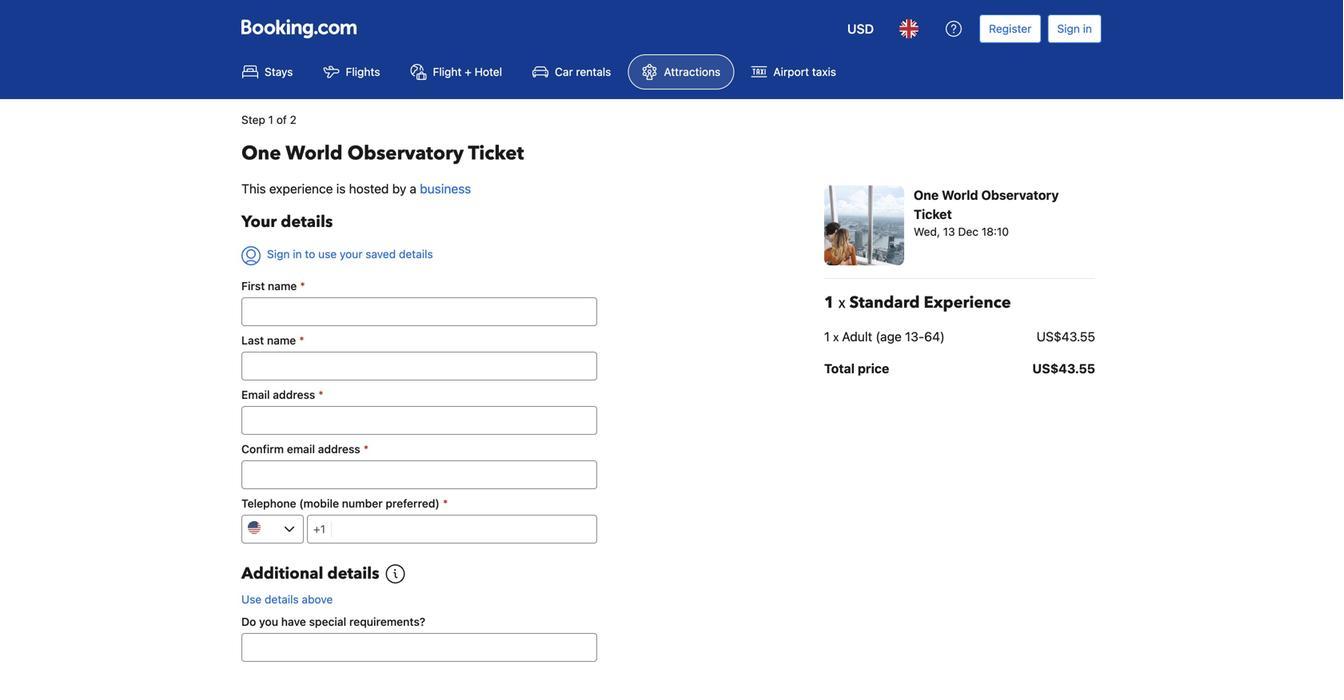 Task type: locate. For each thing, give the bounding box(es) containing it.
in
[[1083, 22, 1093, 35], [293, 248, 302, 261]]

sign for sign in to use your saved details
[[267, 248, 290, 261]]

0 vertical spatial name
[[268, 280, 297, 293]]

1 vertical spatial 𝗑
[[834, 329, 839, 344]]

0 vertical spatial one
[[242, 140, 281, 167]]

*
[[300, 280, 305, 293], [299, 334, 304, 347], [318, 388, 324, 402], [364, 443, 369, 456], [443, 497, 448, 510]]

name
[[268, 280, 297, 293], [267, 334, 296, 347]]

1 vertical spatial 1
[[825, 292, 835, 314]]

13-
[[905, 329, 925, 344]]

attractions
[[664, 65, 721, 78]]

0 vertical spatial us$43.55
[[1037, 329, 1096, 344]]

use details above link
[[242, 593, 333, 606]]

confirm
[[242, 443, 284, 456]]

1 vertical spatial one
[[914, 188, 939, 203]]

experience
[[269, 181, 333, 196]]

1 vertical spatial sign
[[267, 248, 290, 261]]

2
[[290, 113, 297, 126]]

ticket inside one world observatory ticket wed, 13 dec 18:10
[[914, 207, 952, 222]]

0 vertical spatial observatory
[[348, 140, 464, 167]]

in inside the sign in link
[[1083, 22, 1093, 35]]

* down "to"
[[300, 280, 305, 293]]

first
[[242, 280, 265, 293]]

1 left "standard"
[[825, 292, 835, 314]]

observatory inside one world observatory ticket wed, 13 dec 18:10
[[982, 188, 1059, 203]]

us$43.55
[[1037, 329, 1096, 344], [1033, 361, 1096, 376]]

𝗑 left the adult
[[834, 329, 839, 344]]

13
[[944, 225, 956, 238]]

0 vertical spatial 𝗑
[[839, 292, 846, 314]]

usd
[[848, 21, 874, 36]]

telephone
[[242, 497, 296, 510]]

register link
[[980, 14, 1042, 43]]

to
[[305, 248, 315, 261]]

0 vertical spatial world
[[286, 140, 343, 167]]

1 vertical spatial name
[[267, 334, 296, 347]]

last name *
[[242, 334, 304, 347]]

world inside one world observatory ticket wed, 13 dec 18:10
[[942, 188, 979, 203]]

1 vertical spatial world
[[942, 188, 979, 203]]

details up the have
[[265, 593, 299, 606]]

0 vertical spatial 1
[[268, 113, 274, 126]]

first name *
[[242, 280, 305, 293]]

0 horizontal spatial world
[[286, 140, 343, 167]]

booking.com image
[[242, 19, 357, 38]]

name right first at the top left of page
[[268, 280, 297, 293]]

observatory
[[348, 140, 464, 167], [982, 188, 1059, 203]]

name right last
[[267, 334, 296, 347]]

𝗑
[[839, 292, 846, 314], [834, 329, 839, 344]]

1 vertical spatial in
[[293, 248, 302, 261]]

one up wed,
[[914, 188, 939, 203]]

𝗑 for adult
[[834, 329, 839, 344]]

* for last name *
[[299, 334, 304, 347]]

sign for sign in
[[1058, 22, 1080, 35]]

one for one world observatory ticket
[[242, 140, 281, 167]]

ticket up business link
[[468, 140, 524, 167]]

use
[[242, 593, 262, 606]]

1 horizontal spatial ticket
[[914, 207, 952, 222]]

details for your details
[[281, 211, 333, 233]]

sign in to use your saved details
[[267, 248, 433, 261]]

ticket
[[468, 140, 524, 167], [914, 207, 952, 222]]

0 vertical spatial sign
[[1058, 22, 1080, 35]]

sign left "to"
[[267, 248, 290, 261]]

ticket for one world observatory ticket wed, 13 dec 18:10
[[914, 207, 952, 222]]

details up "to"
[[281, 211, 333, 233]]

register
[[989, 22, 1032, 35]]

Do you have special requirements? field
[[242, 633, 597, 662]]

observatory up by
[[348, 140, 464, 167]]

standard
[[850, 292, 920, 314]]

in inside sign in to use your saved details link
[[293, 248, 302, 261]]

step
[[242, 113, 265, 126]]

1 left the adult
[[825, 329, 830, 344]]

hotel
[[475, 65, 502, 78]]

world up dec
[[942, 188, 979, 203]]

world for one world observatory ticket wed, 13 dec 18:10
[[942, 188, 979, 203]]

1 horizontal spatial observatory
[[982, 188, 1059, 203]]

64)
[[925, 329, 945, 344]]

* right last
[[299, 334, 304, 347]]

observatory up 18:10
[[982, 188, 1059, 203]]

world
[[286, 140, 343, 167], [942, 188, 979, 203]]

details for additional details
[[327, 563, 380, 585]]

email
[[242, 388, 270, 402]]

you
[[259, 615, 278, 629]]

world up experience
[[286, 140, 343, 167]]

𝗑 up the adult
[[839, 292, 846, 314]]

1 for 1 𝗑 adult  (age 13-64)
[[825, 329, 830, 344]]

0 horizontal spatial sign
[[267, 248, 290, 261]]

0 horizontal spatial observatory
[[348, 140, 464, 167]]

1 left of
[[268, 113, 274, 126]]

details up above
[[327, 563, 380, 585]]

sign in
[[1058, 22, 1093, 35]]

stays link
[[229, 54, 307, 90]]

1 horizontal spatial one
[[914, 188, 939, 203]]

email
[[287, 443, 315, 456]]

1 horizontal spatial in
[[1083, 22, 1093, 35]]

1 vertical spatial observatory
[[982, 188, 1059, 203]]

None field
[[242, 298, 597, 326], [242, 352, 597, 381], [242, 298, 597, 326], [242, 352, 597, 381]]

step 1 of 2
[[242, 113, 297, 126]]

details
[[281, 211, 333, 233], [399, 248, 433, 261], [327, 563, 380, 585], [265, 593, 299, 606]]

1 vertical spatial address
[[318, 443, 360, 456]]

1 horizontal spatial sign
[[1058, 22, 1080, 35]]

0 horizontal spatial in
[[293, 248, 302, 261]]

1 horizontal spatial world
[[942, 188, 979, 203]]

0 horizontal spatial one
[[242, 140, 281, 167]]

in left "to"
[[293, 248, 302, 261]]

* up the telephone (mobile number preferred) telephone field
[[443, 497, 448, 510]]

0 vertical spatial address
[[273, 388, 315, 402]]

ticket up wed,
[[914, 207, 952, 222]]

2 vertical spatial 1
[[825, 329, 830, 344]]

0 horizontal spatial address
[[273, 388, 315, 402]]

0 vertical spatial ticket
[[468, 140, 524, 167]]

email address *
[[242, 388, 324, 402]]

sign right register
[[1058, 22, 1080, 35]]

+
[[465, 65, 472, 78]]

1 vertical spatial us$43.55
[[1033, 361, 1096, 376]]

car rentals link
[[519, 54, 625, 90]]

1 vertical spatial ticket
[[914, 207, 952, 222]]

name for first name
[[268, 280, 297, 293]]

0 horizontal spatial ticket
[[468, 140, 524, 167]]

* up confirm email address *
[[318, 388, 324, 402]]

wed,
[[914, 225, 941, 238]]

rentals
[[576, 65, 611, 78]]

1
[[268, 113, 274, 126], [825, 292, 835, 314], [825, 329, 830, 344]]

use
[[318, 248, 337, 261]]

one
[[242, 140, 281, 167], [914, 188, 939, 203]]

in right register
[[1083, 22, 1093, 35]]

* for email address *
[[318, 388, 324, 402]]

sign
[[1058, 22, 1080, 35], [267, 248, 290, 261]]

None email field
[[242, 406, 597, 435], [242, 461, 597, 489], [242, 406, 597, 435], [242, 461, 597, 489]]

address
[[273, 388, 315, 402], [318, 443, 360, 456]]

additional
[[242, 563, 323, 585]]

your details
[[242, 211, 333, 233]]

0 vertical spatial in
[[1083, 22, 1093, 35]]

one inside one world observatory ticket wed, 13 dec 18:10
[[914, 188, 939, 203]]

one down step 1 of 2
[[242, 140, 281, 167]]



Task type: describe. For each thing, give the bounding box(es) containing it.
this experience is hosted by a business
[[242, 181, 471, 196]]

(mobile
[[299, 497, 339, 510]]

sign in to use your saved details link
[[242, 246, 433, 266]]

one world observatory ticket wed, 13 dec 18:10
[[914, 188, 1059, 238]]

have
[[281, 615, 306, 629]]

1 horizontal spatial address
[[318, 443, 360, 456]]

details right saved
[[399, 248, 433, 261]]

us$43.55 for 1 𝗑 adult  (age 13-64)
[[1037, 329, 1096, 344]]

telephone (mobile number preferred) *
[[242, 497, 448, 510]]

this
[[242, 181, 266, 196]]

airport taxis
[[774, 65, 837, 78]]

experience
[[924, 292, 1011, 314]]

one world observatory ticket
[[242, 140, 524, 167]]

1 for 1 𝗑 standard experience
[[825, 292, 835, 314]]

attractions link
[[628, 54, 734, 90]]

preferred)
[[386, 497, 440, 510]]

(age
[[876, 329, 902, 344]]

* up the number
[[364, 443, 369, 456]]

observatory for one world observatory ticket
[[348, 140, 464, 167]]

adult
[[842, 329, 873, 344]]

+1
[[314, 523, 326, 536]]

observatory for one world observatory ticket wed, 13 dec 18:10
[[982, 188, 1059, 203]]

flights link
[[310, 54, 394, 90]]

flights
[[346, 65, 380, 78]]

business link
[[420, 181, 471, 196]]

usd button
[[838, 10, 884, 48]]

do
[[242, 615, 256, 629]]

confirm email address *
[[242, 443, 369, 456]]

your
[[340, 248, 363, 261]]

price
[[858, 361, 890, 376]]

hosted
[[349, 181, 389, 196]]

world for one world observatory ticket
[[286, 140, 343, 167]]

one for one world observatory ticket wed, 13 dec 18:10
[[914, 188, 939, 203]]

details for use details above
[[265, 593, 299, 606]]

a
[[410, 181, 417, 196]]

of
[[277, 113, 287, 126]]

flight
[[433, 65, 462, 78]]

flight + hotel link
[[397, 54, 516, 90]]

is
[[336, 181, 346, 196]]

1 𝗑 standard experience
[[825, 292, 1011, 314]]

by
[[392, 181, 406, 196]]

stays
[[265, 65, 293, 78]]

above
[[302, 593, 333, 606]]

taxis
[[812, 65, 837, 78]]

in for sign in to use your saved details
[[293, 248, 302, 261]]

* for first name *
[[300, 280, 305, 293]]

business
[[420, 181, 471, 196]]

saved
[[366, 248, 396, 261]]

dec
[[959, 225, 979, 238]]

18:10
[[982, 225, 1009, 238]]

your
[[242, 211, 277, 233]]

sign in link
[[1048, 14, 1102, 43]]

in for sign in
[[1083, 22, 1093, 35]]

additional details
[[242, 563, 380, 585]]

car rentals
[[555, 65, 611, 78]]

total
[[825, 361, 855, 376]]

last
[[242, 334, 264, 347]]

𝗑 for standard
[[839, 292, 846, 314]]

total price
[[825, 361, 890, 376]]

number
[[342, 497, 383, 510]]

car
[[555, 65, 573, 78]]

Telephone (mobile number preferred) telephone field
[[332, 515, 597, 544]]

special
[[309, 615, 347, 629]]

airport
[[774, 65, 809, 78]]

requirements?
[[349, 615, 426, 629]]

do you have special requirements?
[[242, 615, 426, 629]]

1 𝗑 adult  (age 13-64)
[[825, 329, 945, 344]]

flight + hotel
[[433, 65, 502, 78]]

us$43.55 for total price
[[1033, 361, 1096, 376]]

ticket for one world observatory ticket
[[468, 140, 524, 167]]

airport taxis link
[[738, 54, 850, 90]]

name for last name
[[267, 334, 296, 347]]

use details above
[[242, 593, 333, 606]]



Task type: vqa. For each thing, say whether or not it's contained in the screenshot.
unit inside the Entire Unit Wheelchair Accessible
no



